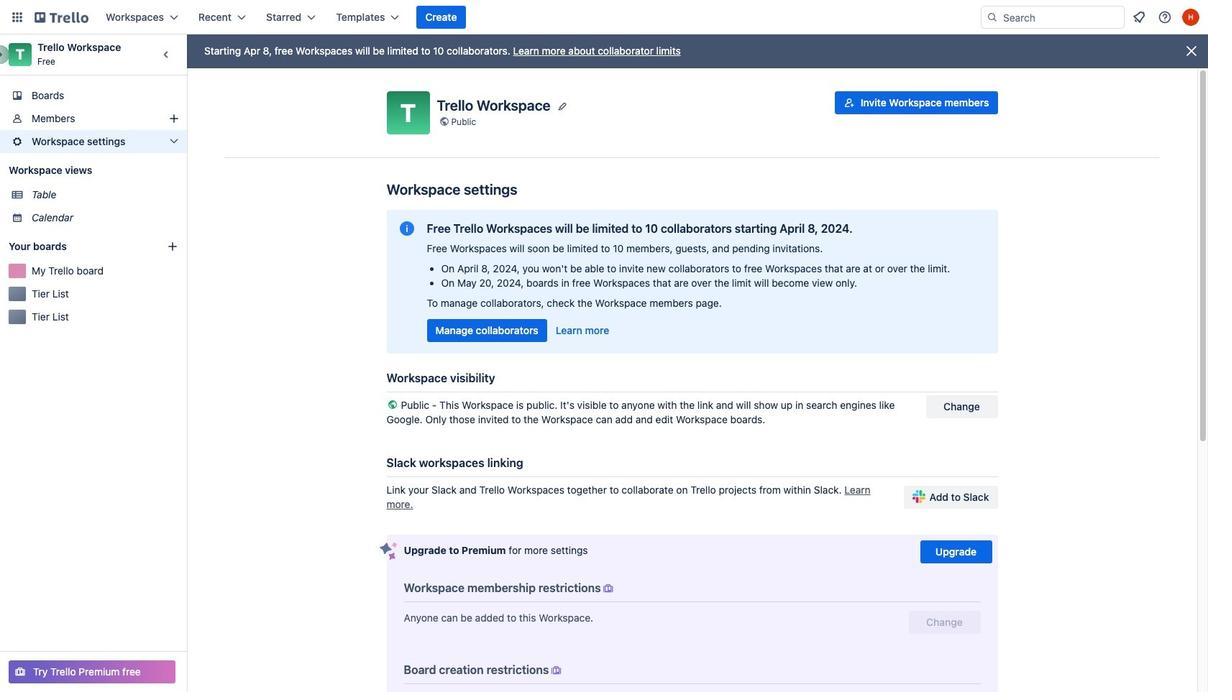 Task type: locate. For each thing, give the bounding box(es) containing it.
sm image
[[601, 582, 616, 596]]

search image
[[987, 12, 999, 23]]

sparkle image
[[380, 542, 398, 561]]

workspace navigation collapse icon image
[[157, 45, 177, 65]]

0 notifications image
[[1131, 9, 1148, 26]]

open information menu image
[[1158, 10, 1173, 24]]

sm image
[[549, 664, 564, 678]]

your boards with 3 items element
[[9, 238, 145, 255]]



Task type: describe. For each thing, give the bounding box(es) containing it.
add board image
[[167, 241, 178, 253]]

Search field
[[999, 7, 1125, 27]]

howard (howard38800628) image
[[1183, 9, 1200, 26]]

primary element
[[0, 0, 1209, 35]]

back to home image
[[35, 6, 88, 29]]



Task type: vqa. For each thing, say whether or not it's contained in the screenshot.
SPARKLE image
yes



